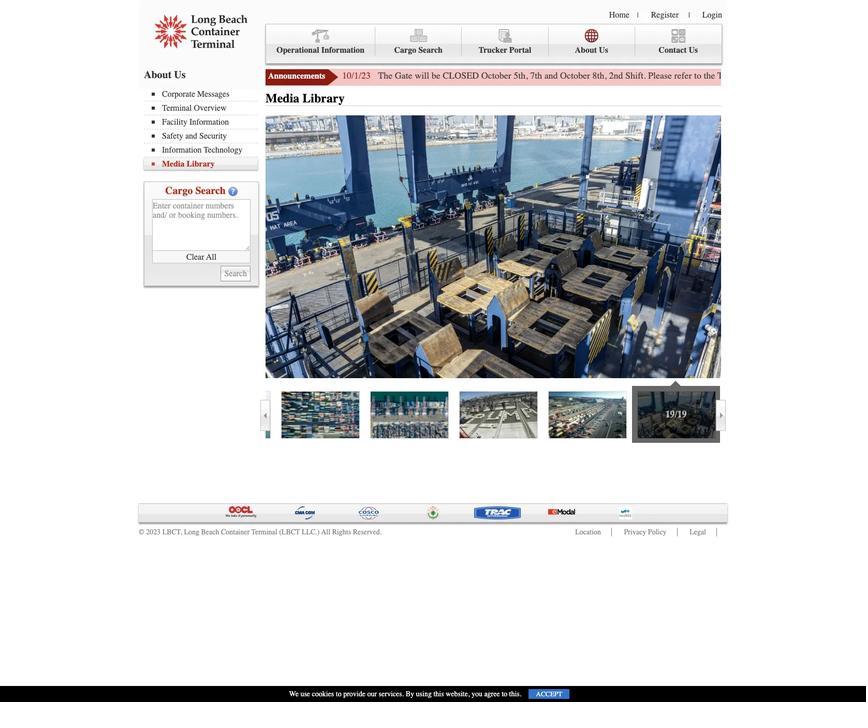Task type: vqa. For each thing, say whether or not it's contained in the screenshot.
left Customer
no



Task type: describe. For each thing, give the bounding box(es) containing it.
Enter container numbers and/ or booking numbers.  text field
[[152, 199, 251, 251]]

security
[[199, 132, 227, 141]]

about us inside menu bar
[[575, 46, 608, 55]]

1 vertical spatial all
[[321, 528, 330, 537]]

operational
[[277, 46, 319, 55]]

corporate
[[162, 90, 195, 99]]

accept button
[[529, 690, 570, 700]]

and inside corporate messages terminal overview facility information safety and security information technology media library
[[185, 132, 197, 141]]

contact us link
[[635, 27, 722, 56]]

menu bar containing corporate messages
[[144, 89, 263, 171]]

for
[[825, 70, 836, 81]]

facility information link
[[152, 118, 258, 127]]

0 horizontal spatial search
[[195, 185, 226, 197]]

reserved.
[[353, 528, 382, 537]]

privacy policy link
[[624, 528, 667, 537]]

we use cookies to provide our services. by using this website, you agree to this.
[[289, 690, 522, 699]]

media library
[[266, 91, 345, 106]]

lbct,
[[162, 528, 182, 537]]

8th,
[[593, 70, 607, 81]]

2 | from the left
[[689, 11, 690, 20]]

media inside corporate messages terminal overview facility information safety and security information technology media library
[[162, 160, 185, 169]]

operational information
[[277, 46, 365, 55]]

2nd
[[609, 70, 623, 81]]

llc.)
[[302, 528, 320, 537]]

1 october from the left
[[481, 70, 511, 81]]

agree
[[484, 690, 500, 699]]

10/1/23 the gate will be closed october 5th, 7th and october 8th, 2nd shift. please refer to the truck gate hours web page for further g
[[342, 70, 866, 81]]

container
[[221, 528, 250, 537]]

media library link
[[152, 160, 258, 169]]

0 horizontal spatial about us
[[144, 69, 186, 81]]

this.
[[509, 690, 522, 699]]

hours
[[762, 70, 785, 81]]

2 horizontal spatial to
[[694, 70, 702, 81]]

1 vertical spatial about
[[144, 69, 172, 81]]

1 horizontal spatial to
[[502, 690, 508, 699]]

1 vertical spatial information
[[189, 118, 229, 127]]

contact us
[[659, 46, 698, 55]]

2 october from the left
[[560, 70, 590, 81]]

corporate messages terminal overview facility information safety and security information technology media library
[[162, 90, 243, 169]]

1 gate from the left
[[395, 70, 413, 81]]

us for contact us "link"
[[689, 46, 698, 55]]

1 | from the left
[[637, 11, 639, 20]]

search inside "link"
[[419, 46, 443, 55]]

terminal overview link
[[152, 104, 258, 113]]

g
[[866, 70, 866, 81]]

library inside corporate messages terminal overview facility information safety and security information technology media library
[[187, 160, 215, 169]]

privacy
[[624, 528, 646, 537]]

location
[[576, 528, 601, 537]]

contact
[[659, 46, 687, 55]]

0 vertical spatial library
[[303, 91, 345, 106]]

safety
[[162, 132, 183, 141]]

trucker portal
[[479, 46, 532, 55]]

5th,
[[514, 70, 528, 81]]

technology
[[204, 146, 243, 155]]

clear
[[186, 252, 204, 262]]

menu bar containing operational information
[[266, 24, 722, 64]]

0 horizontal spatial us
[[174, 69, 186, 81]]

web
[[787, 70, 802, 81]]

operational information link
[[266, 27, 376, 56]]

please
[[648, 70, 672, 81]]

home link
[[609, 10, 630, 20]]

7th
[[530, 70, 542, 81]]

page
[[805, 70, 822, 81]]

trucker portal link
[[462, 27, 549, 56]]

announcements
[[268, 71, 325, 81]]

register
[[651, 10, 679, 20]]

we
[[289, 690, 299, 699]]

19/19
[[666, 409, 687, 421]]

beach
[[201, 528, 219, 537]]



Task type: locate. For each thing, give the bounding box(es) containing it.
0 horizontal spatial menu bar
[[144, 89, 263, 171]]

0 vertical spatial all
[[206, 252, 217, 262]]

privacy policy
[[624, 528, 667, 537]]

shift.
[[626, 70, 646, 81]]

gate
[[395, 70, 413, 81], [742, 70, 759, 81]]

all right llc.)
[[321, 528, 330, 537]]

to right cookies
[[336, 690, 342, 699]]

cargo search down media library link
[[165, 185, 226, 197]]

trucker
[[479, 46, 508, 55]]

1 vertical spatial menu bar
[[144, 89, 263, 171]]

october left 5th,
[[481, 70, 511, 81]]

us up the 10/1/23 the gate will be closed october 5th, 7th and october 8th, 2nd shift. please refer to the truck gate hours web page for further g
[[599, 46, 608, 55]]

0 horizontal spatial |
[[637, 11, 639, 20]]

1 horizontal spatial search
[[419, 46, 443, 55]]

legal link
[[690, 528, 706, 537]]

you
[[472, 690, 483, 699]]

cargo search link
[[376, 27, 462, 56]]

2 gate from the left
[[742, 70, 759, 81]]

search up "be"
[[419, 46, 443, 55]]

website,
[[446, 690, 470, 699]]

cargo search inside "link"
[[394, 46, 443, 55]]

long
[[184, 528, 199, 537]]

us for about us link
[[599, 46, 608, 55]]

cargo search up 'will'
[[394, 46, 443, 55]]

0 vertical spatial menu bar
[[266, 24, 722, 64]]

0 horizontal spatial october
[[481, 70, 511, 81]]

rights
[[332, 528, 351, 537]]

the
[[378, 70, 393, 81]]

terminal inside corporate messages terminal overview facility information safety and security information technology media library
[[162, 104, 192, 113]]

1 vertical spatial terminal
[[251, 528, 277, 537]]

terminal down corporate
[[162, 104, 192, 113]]

1 horizontal spatial menu bar
[[266, 24, 722, 64]]

2 vertical spatial information
[[162, 146, 202, 155]]

accept
[[536, 691, 563, 699]]

1 horizontal spatial library
[[303, 91, 345, 106]]

1 horizontal spatial about
[[575, 46, 597, 55]]

0 vertical spatial information
[[321, 46, 365, 55]]

policy
[[648, 528, 667, 537]]

2 horizontal spatial us
[[689, 46, 698, 55]]

media down announcements
[[266, 91, 299, 106]]

search
[[419, 46, 443, 55], [195, 185, 226, 197]]

1 horizontal spatial |
[[689, 11, 690, 20]]

all inside button
[[206, 252, 217, 262]]

0 horizontal spatial to
[[336, 690, 342, 699]]

© 2023 lbct, long beach container terminal (lbct llc.) all rights reserved.
[[139, 528, 382, 537]]

be
[[432, 70, 441, 81]]

(lbct
[[279, 528, 300, 537]]

information
[[321, 46, 365, 55], [189, 118, 229, 127], [162, 146, 202, 155]]

about up 8th,
[[575, 46, 597, 55]]

gate right truck
[[742, 70, 759, 81]]

use
[[301, 690, 310, 699]]

0 vertical spatial terminal
[[162, 104, 192, 113]]

portal
[[509, 46, 532, 55]]

login link
[[703, 10, 722, 20]]

about us up corporate
[[144, 69, 186, 81]]

clear all button
[[152, 251, 251, 264]]

overview
[[194, 104, 227, 113]]

us up corporate
[[174, 69, 186, 81]]

1 horizontal spatial cargo search
[[394, 46, 443, 55]]

1 horizontal spatial terminal
[[251, 528, 277, 537]]

menu bar
[[266, 24, 722, 64], [144, 89, 263, 171]]

register link
[[651, 10, 679, 20]]

all
[[206, 252, 217, 262], [321, 528, 330, 537]]

None submit
[[221, 266, 251, 282]]

to left this.
[[502, 690, 508, 699]]

information technology link
[[152, 146, 258, 155]]

october
[[481, 70, 511, 81], [560, 70, 590, 81]]

0 horizontal spatial media
[[162, 160, 185, 169]]

information down safety
[[162, 146, 202, 155]]

us
[[599, 46, 608, 55], [689, 46, 698, 55], [174, 69, 186, 81]]

login
[[703, 10, 722, 20]]

provide
[[343, 690, 366, 699]]

media down safety
[[162, 160, 185, 169]]

closed
[[443, 70, 479, 81]]

0 vertical spatial about us
[[575, 46, 608, 55]]

about us link
[[549, 27, 635, 56]]

0 horizontal spatial cargo
[[165, 185, 193, 197]]

about us up 8th,
[[575, 46, 608, 55]]

and
[[545, 70, 558, 81], [185, 132, 197, 141]]

this
[[434, 690, 444, 699]]

messages
[[197, 90, 230, 99]]

0 horizontal spatial terminal
[[162, 104, 192, 113]]

0 vertical spatial media
[[266, 91, 299, 106]]

about us
[[575, 46, 608, 55], [144, 69, 186, 81]]

all right clear
[[206, 252, 217, 262]]

0 vertical spatial cargo
[[394, 46, 416, 55]]

safety and security link
[[152, 132, 258, 141]]

further
[[838, 70, 863, 81]]

cargo search
[[394, 46, 443, 55], [165, 185, 226, 197]]

information down overview
[[189, 118, 229, 127]]

us right contact
[[689, 46, 698, 55]]

| left login link
[[689, 11, 690, 20]]

10/1/23
[[342, 70, 371, 81]]

home
[[609, 10, 630, 20]]

location link
[[576, 528, 601, 537]]

cargo down media library link
[[165, 185, 193, 197]]

| right the home
[[637, 11, 639, 20]]

0 horizontal spatial cargo search
[[165, 185, 226, 197]]

information inside the operational information link
[[321, 46, 365, 55]]

search down media library link
[[195, 185, 226, 197]]

and right 7th at the top right
[[545, 70, 558, 81]]

1 horizontal spatial gate
[[742, 70, 759, 81]]

1 horizontal spatial about us
[[575, 46, 608, 55]]

refer
[[675, 70, 692, 81]]

1 horizontal spatial october
[[560, 70, 590, 81]]

1 vertical spatial cargo
[[165, 185, 193, 197]]

facility
[[162, 118, 187, 127]]

1 vertical spatial media
[[162, 160, 185, 169]]

1 horizontal spatial media
[[266, 91, 299, 106]]

library down announcements
[[303, 91, 345, 106]]

corporate messages link
[[152, 90, 258, 99]]

terminal
[[162, 104, 192, 113], [251, 528, 277, 537]]

0 vertical spatial about
[[575, 46, 597, 55]]

0 horizontal spatial all
[[206, 252, 217, 262]]

using
[[416, 690, 432, 699]]

our
[[367, 690, 377, 699]]

1 vertical spatial search
[[195, 185, 226, 197]]

1 horizontal spatial and
[[545, 70, 558, 81]]

terminal left the (lbct
[[251, 528, 277, 537]]

by
[[406, 690, 414, 699]]

©
[[139, 528, 144, 537]]

about up corporate
[[144, 69, 172, 81]]

october left 8th,
[[560, 70, 590, 81]]

|
[[637, 11, 639, 20], [689, 11, 690, 20]]

cargo inside "link"
[[394, 46, 416, 55]]

us inside "link"
[[689, 46, 698, 55]]

will
[[415, 70, 429, 81]]

0 vertical spatial cargo search
[[394, 46, 443, 55]]

media
[[266, 91, 299, 106], [162, 160, 185, 169]]

0 horizontal spatial and
[[185, 132, 197, 141]]

the
[[704, 70, 715, 81]]

clear all
[[186, 252, 217, 262]]

1 horizontal spatial us
[[599, 46, 608, 55]]

1 vertical spatial and
[[185, 132, 197, 141]]

library down information technology link
[[187, 160, 215, 169]]

to left the
[[694, 70, 702, 81]]

0 horizontal spatial library
[[187, 160, 215, 169]]

gate right the
[[395, 70, 413, 81]]

cookies
[[312, 690, 334, 699]]

0 vertical spatial search
[[419, 46, 443, 55]]

2023
[[146, 528, 161, 537]]

1 vertical spatial cargo search
[[165, 185, 226, 197]]

1 vertical spatial library
[[187, 160, 215, 169]]

and right safety
[[185, 132, 197, 141]]

0 horizontal spatial gate
[[395, 70, 413, 81]]

cargo up 'will'
[[394, 46, 416, 55]]

legal
[[690, 528, 706, 537]]

services.
[[379, 690, 404, 699]]

1 horizontal spatial all
[[321, 528, 330, 537]]

truck
[[718, 70, 740, 81]]

0 vertical spatial and
[[545, 70, 558, 81]]

0 horizontal spatial about
[[144, 69, 172, 81]]

1 horizontal spatial cargo
[[394, 46, 416, 55]]

information up 10/1/23
[[321, 46, 365, 55]]

1 vertical spatial about us
[[144, 69, 186, 81]]



